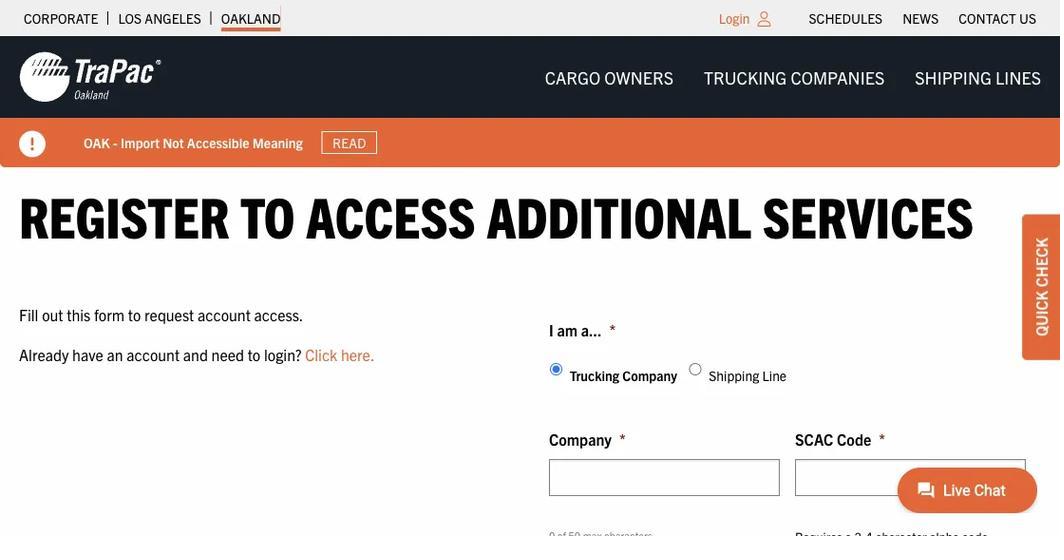 Task type: locate. For each thing, give the bounding box(es) containing it.
an
[[107, 345, 123, 364]]

trucking right trucking company option
[[570, 367, 620, 384]]

code
[[837, 429, 872, 448]]

register
[[19, 180, 229, 249]]

need
[[212, 345, 244, 364]]

to
[[241, 180, 295, 249], [128, 305, 141, 324], [248, 345, 261, 364]]

0 vertical spatial to
[[241, 180, 295, 249]]

accessible
[[187, 134, 249, 151]]

trucking inside register to access additional services main content
[[570, 367, 620, 384]]

schedules link
[[809, 5, 883, 31]]

0 horizontal spatial shipping
[[709, 367, 760, 384]]

menu bar
[[799, 5, 1047, 31], [530, 58, 1057, 96]]

1 horizontal spatial account
[[198, 305, 251, 324]]

1 vertical spatial shipping
[[709, 367, 760, 384]]

* right "code"
[[879, 429, 886, 448]]

0 horizontal spatial trucking
[[570, 367, 620, 384]]

1 horizontal spatial company
[[623, 367, 678, 384]]

and
[[183, 345, 208, 364]]

0 horizontal spatial company
[[549, 429, 612, 448]]

click here. link
[[305, 345, 375, 364]]

company down trucking company option
[[549, 429, 612, 448]]

shipping
[[916, 66, 992, 87], [709, 367, 760, 384]]

a...
[[581, 320, 602, 339]]

lines
[[996, 66, 1042, 87]]

0 vertical spatial menu bar
[[799, 5, 1047, 31]]

2 horizontal spatial *
[[879, 429, 886, 448]]

i
[[549, 320, 554, 339]]

* down trucking company
[[620, 429, 626, 448]]

1 horizontal spatial shipping
[[916, 66, 992, 87]]

trucking inside menu bar
[[704, 66, 787, 87]]

None text field
[[549, 459, 780, 496], [796, 459, 1026, 496], [549, 459, 780, 496], [796, 459, 1026, 496]]

click
[[305, 345, 338, 364]]

corporate
[[24, 10, 98, 27]]

trucking for trucking company
[[570, 367, 620, 384]]

shipping right the shipping line radio
[[709, 367, 760, 384]]

shipping inside shipping lines link
[[916, 66, 992, 87]]

register to access additional services main content
[[0, 180, 1061, 536]]

2 vertical spatial to
[[248, 345, 261, 364]]

already
[[19, 345, 69, 364]]

company left the shipping line radio
[[623, 367, 678, 384]]

here.
[[341, 345, 375, 364]]

trucking company
[[570, 367, 678, 384]]

company
[[623, 367, 678, 384], [549, 429, 612, 448]]

to down meaning
[[241, 180, 295, 249]]

fill
[[19, 305, 38, 324]]

1 horizontal spatial trucking
[[704, 66, 787, 87]]

contact
[[959, 10, 1017, 27]]

cargo
[[545, 66, 601, 87]]

1 horizontal spatial *
[[620, 429, 626, 448]]

schedules
[[809, 10, 883, 27]]

1 vertical spatial company
[[549, 429, 612, 448]]

shipping lines link
[[900, 58, 1057, 96]]

shipping lines
[[916, 66, 1042, 87]]

trucking
[[704, 66, 787, 87], [570, 367, 620, 384]]

this
[[67, 305, 91, 324]]

1 vertical spatial menu bar
[[530, 58, 1057, 96]]

banner
[[0, 36, 1061, 167]]

menu bar containing cargo owners
[[530, 58, 1057, 96]]

trucking for trucking companies
[[704, 66, 787, 87]]

request
[[145, 305, 194, 324]]

quick check
[[1032, 238, 1051, 336]]

login link
[[719, 10, 750, 27]]

already have an account and need to login? click here.
[[19, 345, 375, 364]]

account up need
[[198, 305, 251, 324]]

shipping inside register to access additional services main content
[[709, 367, 760, 384]]

0 horizontal spatial account
[[127, 345, 180, 364]]

0 vertical spatial company
[[623, 367, 678, 384]]

account right an at left bottom
[[127, 345, 180, 364]]

contact us
[[959, 10, 1037, 27]]

to right form
[[128, 305, 141, 324]]

0 vertical spatial account
[[198, 305, 251, 324]]

news
[[903, 10, 939, 27]]

owners
[[605, 66, 674, 87]]

account
[[198, 305, 251, 324], [127, 345, 180, 364]]

access.
[[254, 305, 304, 324]]

import
[[121, 134, 160, 151]]

angeles
[[145, 10, 201, 27]]

trucking down login
[[704, 66, 787, 87]]

shipping left lines at the right top
[[916, 66, 992, 87]]

*
[[610, 320, 616, 339], [620, 429, 626, 448], [879, 429, 886, 448]]

* right a...
[[610, 320, 616, 339]]

1 vertical spatial trucking
[[570, 367, 620, 384]]

to right need
[[248, 345, 261, 364]]

am
[[557, 320, 578, 339]]

oakland image
[[19, 50, 162, 104]]

los angeles link
[[118, 5, 201, 31]]

line
[[763, 367, 787, 384]]

0 vertical spatial shipping
[[916, 66, 992, 87]]

quick
[[1032, 291, 1051, 336]]

news link
[[903, 5, 939, 31]]

0 vertical spatial trucking
[[704, 66, 787, 87]]

oak
[[84, 134, 110, 151]]

0 horizontal spatial *
[[610, 320, 616, 339]]

quick check link
[[1023, 214, 1061, 360]]



Task type: vqa. For each thing, say whether or not it's contained in the screenshot.
1st YES
no



Task type: describe. For each thing, give the bounding box(es) containing it.
check
[[1032, 238, 1051, 287]]

1 vertical spatial account
[[127, 345, 180, 364]]

1 vertical spatial to
[[128, 305, 141, 324]]

solid image
[[19, 131, 46, 157]]

companies
[[791, 66, 885, 87]]

trucking companies link
[[689, 58, 900, 96]]

services
[[763, 180, 974, 249]]

scac
[[796, 429, 834, 448]]

company *
[[549, 429, 626, 448]]

contact us link
[[959, 5, 1037, 31]]

Shipping Line radio
[[690, 363, 702, 376]]

form
[[94, 305, 125, 324]]

Trucking Company radio
[[550, 363, 563, 376]]

have
[[72, 345, 103, 364]]

shipping for shipping lines
[[916, 66, 992, 87]]

login
[[719, 10, 750, 27]]

cargo owners link
[[530, 58, 689, 96]]

us
[[1020, 10, 1037, 27]]

read link
[[322, 131, 377, 154]]

scac code *
[[796, 429, 886, 448]]

register to access additional services
[[19, 180, 974, 249]]

shipping line
[[709, 367, 787, 384]]

fill out this form to request account access.
[[19, 305, 304, 324]]

oakland link
[[221, 5, 281, 31]]

oakland
[[221, 10, 281, 27]]

trucking companies
[[704, 66, 885, 87]]

corporate link
[[24, 5, 98, 31]]

menu bar containing schedules
[[799, 5, 1047, 31]]

los angeles
[[118, 10, 201, 27]]

additional
[[487, 180, 752, 249]]

oak - import not accessible meaning
[[84, 134, 303, 151]]

out
[[42, 305, 63, 324]]

read
[[333, 134, 366, 151]]

los
[[118, 10, 142, 27]]

not
[[163, 134, 184, 151]]

banner containing cargo owners
[[0, 36, 1061, 167]]

light image
[[758, 11, 771, 27]]

access
[[306, 180, 476, 249]]

meaning
[[253, 134, 303, 151]]

shipping for shipping line
[[709, 367, 760, 384]]

cargo owners
[[545, 66, 674, 87]]

login?
[[264, 345, 302, 364]]

i am a... *
[[549, 320, 616, 339]]

-
[[113, 134, 118, 151]]



